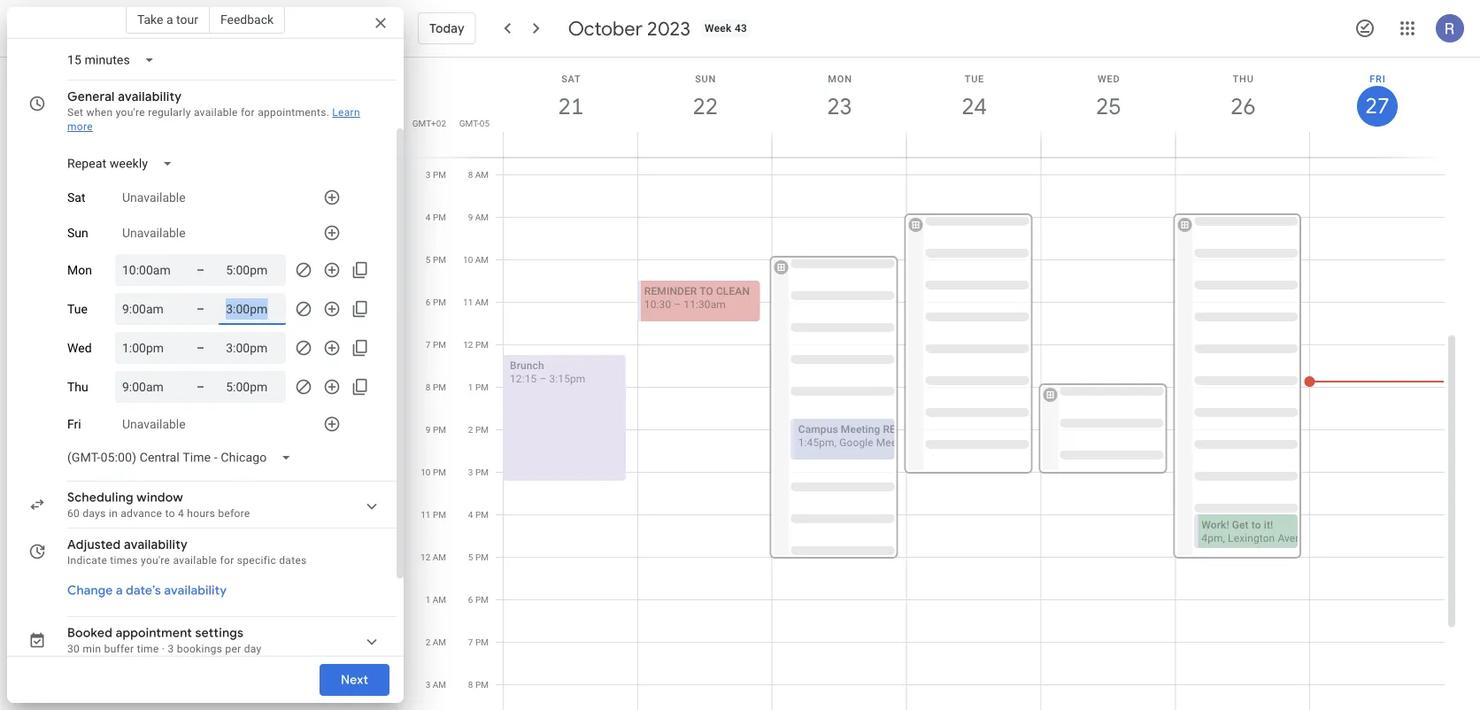 Task type: vqa. For each thing, say whether or not it's contained in the screenshot.


Task type: describe. For each thing, give the bounding box(es) containing it.
pm left "1 pm"
[[433, 382, 446, 393]]

gmt+02
[[413, 118, 446, 128]]

– inside brunch 12:15 – 3:15pm
[[540, 373, 547, 385]]

today
[[430, 20, 465, 36]]

available inside adjusted availability indicate times you're available for specific dates
[[173, 554, 217, 567]]

23
[[826, 92, 852, 121]]

End time on Wednesdays text field
[[226, 337, 279, 359]]

it!
[[1265, 519, 1274, 531]]

27
[[1365, 92, 1389, 120]]

1 horizontal spatial 4 pm
[[468, 510, 489, 520]]

24
[[961, 92, 986, 121]]

0 vertical spatial 5 pm
[[426, 255, 446, 265]]

pm left 12:15 at the bottom
[[476, 382, 489, 393]]

next
[[341, 672, 368, 688]]

wed 25
[[1095, 73, 1121, 121]]

last?
[[246, 24, 270, 36]]

1 horizontal spatial 4
[[426, 212, 431, 223]]

4pm
[[1202, 532, 1224, 545]]

mon 23
[[826, 73, 853, 121]]

pm down 10 pm
[[433, 510, 446, 520]]

1 horizontal spatial 8 pm
[[468, 680, 489, 690]]

43
[[735, 22, 748, 35]]

monday, october 23 element
[[820, 86, 861, 127]]

to inside work! get to it! 4pm , lexington avenue
[[1252, 519, 1262, 531]]

3 am
[[426, 680, 446, 690]]

booked
[[67, 625, 113, 641]]

0 horizontal spatial 7
[[426, 340, 431, 350]]

a for change
[[116, 583, 123, 599]]

Start time on Mondays text field
[[122, 260, 175, 281]]

take a tour
[[137, 12, 198, 27]]

22 column header
[[638, 58, 773, 157]]

2023
[[648, 16, 691, 41]]

pm right 1 am
[[476, 595, 489, 605]]

feedback
[[220, 12, 274, 27]]

1 vertical spatial 8
[[426, 382, 431, 393]]

per
[[225, 643, 241, 655]]

adjusted
[[67, 537, 121, 553]]

advance
[[121, 508, 162, 520]]

scheduling
[[67, 490, 134, 506]]

0 vertical spatial 8 pm
[[426, 382, 446, 393]]

general
[[67, 89, 115, 105]]

change a date's availability button
[[60, 575, 234, 607]]

buffer
[[104, 643, 134, 655]]

12 for 12 am
[[421, 552, 431, 563]]

set
[[67, 106, 84, 119]]

reminder to clean 10:30 – 11:30am
[[645, 285, 750, 311]]

date's
[[126, 583, 161, 599]]

october 2023
[[568, 16, 691, 41]]

End time on Tuesdays text field
[[226, 298, 279, 320]]

10 am
[[463, 255, 489, 265]]

learn
[[332, 106, 360, 119]]

mon for mon
[[67, 263, 92, 277]]

gmt-05
[[459, 118, 490, 128]]

22
[[692, 92, 717, 121]]

unavailable for sat
[[122, 190, 186, 205]]

pm up "1 pm"
[[476, 340, 489, 350]]

learn more
[[67, 106, 360, 133]]

min
[[83, 643, 101, 655]]

3:15pm
[[550, 373, 586, 385]]

0 horizontal spatial 3 pm
[[426, 170, 446, 180]]

week
[[705, 22, 732, 35]]

to inside scheduling window 60 days in advance to 4 hours before
[[165, 508, 175, 520]]

how long should each appointment last?
[[67, 24, 270, 36]]

thu 26
[[1230, 73, 1255, 121]]

11:30am
[[684, 298, 726, 311]]

when
[[86, 106, 113, 119]]

dates
[[279, 554, 307, 567]]

am for 8 am
[[475, 170, 489, 180]]

25
[[1095, 92, 1121, 121]]

days
[[83, 508, 106, 520]]

9 for 9 pm
[[426, 425, 431, 435]]

0 vertical spatial available
[[194, 106, 238, 119]]

tue 24
[[961, 73, 986, 121]]

1 vertical spatial 5
[[468, 552, 473, 563]]

you're inside adjusted availability indicate times you're available for specific dates
[[141, 554, 170, 567]]

in
[[109, 508, 118, 520]]

tour
[[176, 12, 198, 27]]

1 am
[[426, 595, 446, 605]]

tuesday, october 24 element
[[954, 86, 995, 127]]

availability for adjusted
[[124, 537, 188, 553]]

pm left 9 am
[[433, 212, 446, 223]]

10 for 10 am
[[463, 255, 473, 265]]

26 column header
[[1176, 58, 1311, 157]]

change
[[67, 583, 113, 599]]

fri 27
[[1365, 73, 1389, 120]]

brunch
[[510, 360, 544, 372]]

8 am
[[468, 170, 489, 180]]

sun 22
[[692, 73, 717, 121]]

feedback button
[[210, 5, 285, 34]]

general availability
[[67, 89, 182, 105]]

0 vertical spatial 6 pm
[[426, 297, 446, 308]]

2 for 2 am
[[426, 637, 431, 648]]

should
[[117, 24, 150, 36]]

12 pm
[[463, 340, 489, 350]]

1 horizontal spatial 7 pm
[[468, 637, 489, 648]]

mon for mon 23
[[828, 73, 853, 84]]

set when you're regularly available for appointments.
[[67, 106, 330, 119]]

21
[[557, 92, 583, 121]]

a for take
[[166, 12, 173, 27]]

25 column header
[[1041, 58, 1177, 157]]

for inside adjusted availability indicate times you're available for specific dates
[[220, 554, 234, 567]]

am for 12 am
[[433, 552, 446, 563]]

take a tour button
[[126, 5, 210, 34]]

pm left 2 pm
[[433, 425, 446, 435]]

day
[[244, 643, 262, 655]]

adjusted availability indicate times you're available for specific dates
[[67, 537, 307, 567]]

learn more link
[[67, 106, 360, 133]]

appointment inside booked appointment settings 30 min buffer time · 3 bookings per day
[[116, 625, 192, 641]]

1 pm
[[468, 382, 489, 393]]

, inside work! get to it! 4pm , lexington avenue
[[1224, 532, 1226, 545]]

1 horizontal spatial 6
[[468, 595, 473, 605]]

rescheduled
[[884, 423, 957, 436]]

10:30
[[645, 298, 672, 311]]

0 vertical spatial appointment
[[180, 24, 243, 36]]

1 vertical spatial 7
[[468, 637, 473, 648]]

availability inside button
[[164, 583, 227, 599]]

hours
[[187, 508, 215, 520]]

meeting
[[841, 423, 881, 436]]

am for 1 am
[[433, 595, 446, 605]]

take
[[137, 12, 163, 27]]

11 for 11 am
[[463, 297, 473, 308]]

1 vertical spatial 5 pm
[[468, 552, 489, 563]]

11 am
[[463, 297, 489, 308]]

pm right 3 am
[[476, 680, 489, 690]]

indicate
[[67, 554, 107, 567]]

am for 2 am
[[433, 637, 446, 648]]

booked appointment settings 30 min buffer time · 3 bookings per day
[[67, 625, 262, 655]]

pm right 11 pm
[[476, 510, 489, 520]]

campus meeting rescheduled 1:45pm , google meet
[[799, 423, 957, 449]]

0 horizontal spatial 6
[[426, 297, 431, 308]]

unavailable for fri
[[122, 417, 186, 432]]

saturday, october 21 element
[[551, 86, 592, 127]]

0 vertical spatial 7 pm
[[426, 340, 446, 350]]

3 inside booked appointment settings 30 min buffer time · 3 bookings per day
[[168, 643, 174, 655]]

9 pm
[[426, 425, 446, 435]]

tue for tue 24
[[965, 73, 985, 84]]

work! get to it! 4pm , lexington avenue
[[1202, 519, 1314, 545]]

pm left 12 pm
[[433, 340, 446, 350]]



Task type: locate. For each thing, give the bounding box(es) containing it.
0 vertical spatial 7
[[426, 340, 431, 350]]

3 pm down 2 pm
[[468, 467, 489, 478]]

1 horizontal spatial 3 pm
[[468, 467, 489, 478]]

today button
[[418, 7, 476, 50]]

0 vertical spatial 4 pm
[[426, 212, 446, 223]]

3 left 8 am
[[426, 170, 431, 180]]

3 right · in the bottom left of the page
[[168, 643, 174, 655]]

1 vertical spatial 6
[[468, 595, 473, 605]]

9 up 10 am
[[468, 212, 473, 223]]

24 column header
[[907, 58, 1042, 157]]

brunch 12:15 – 3:15pm
[[510, 360, 586, 385]]

1 for 1 pm
[[468, 382, 473, 393]]

am for 10 am
[[475, 255, 489, 265]]

1
[[468, 382, 473, 393], [426, 595, 431, 605]]

fri inside fri 27
[[1370, 73, 1387, 84]]

long
[[93, 24, 114, 36]]

a left tour
[[166, 12, 173, 27]]

0 vertical spatial a
[[166, 12, 173, 27]]

5 pm
[[426, 255, 446, 265], [468, 552, 489, 563]]

0 vertical spatial mon
[[828, 73, 853, 84]]

11 for 11 pm
[[421, 510, 431, 520]]

3 right 10 pm
[[468, 467, 473, 478]]

10 for 10 pm
[[421, 467, 431, 478]]

27 column header
[[1310, 58, 1446, 157]]

for left 'appointments.'
[[241, 106, 255, 119]]

2 unavailable from the top
[[122, 226, 186, 240]]

wednesday, october 25 element
[[1089, 86, 1130, 127]]

11 down 10 am
[[463, 297, 473, 308]]

gmt-
[[459, 118, 480, 128]]

0 vertical spatial you're
[[116, 106, 145, 119]]

1 vertical spatial 4 pm
[[468, 510, 489, 520]]

0 horizontal spatial 12
[[421, 552, 431, 563]]

30
[[67, 643, 80, 655]]

wed inside wed 25
[[1098, 73, 1121, 84]]

tue for tue
[[67, 302, 88, 316]]

mon up 'monday, october 23' element
[[828, 73, 853, 84]]

3 down 2 am
[[426, 680, 431, 690]]

9 for 9 am
[[468, 212, 473, 223]]

fri up scheduling
[[67, 417, 81, 432]]

sun for sun
[[67, 226, 88, 240]]

1 horizontal spatial for
[[241, 106, 255, 119]]

7 right 2 am
[[468, 637, 473, 648]]

you're
[[116, 106, 145, 119], [141, 554, 170, 567]]

4 pm right 11 pm
[[468, 510, 489, 520]]

availability for general
[[118, 89, 182, 105]]

sat for sat 21
[[562, 73, 582, 84]]

6 pm left 11 am on the top left
[[426, 297, 446, 308]]

0 horizontal spatial for
[[220, 554, 234, 567]]

None field
[[60, 44, 169, 76], [60, 148, 187, 180], [60, 442, 306, 474], [60, 44, 169, 76], [60, 148, 187, 180], [60, 442, 306, 474]]

2 vertical spatial 8
[[468, 680, 473, 690]]

1 horizontal spatial ,
[[1224, 532, 1226, 545]]

1 horizontal spatial 12
[[463, 340, 473, 350]]

12:15
[[510, 373, 537, 385]]

0 vertical spatial 10
[[463, 255, 473, 265]]

grid containing 21
[[411, 58, 1460, 710]]

scheduling window 60 days in advance to 4 hours before
[[67, 490, 250, 520]]

sat down more
[[67, 190, 85, 205]]

, down "work!"
[[1224, 532, 1226, 545]]

sat for sat
[[67, 190, 85, 205]]

am down 1 am
[[433, 637, 446, 648]]

pm down 9 pm
[[433, 467, 446, 478]]

each
[[153, 24, 177, 36]]

·
[[162, 643, 165, 655]]

thu up the thursday, october 26 element
[[1233, 73, 1255, 84]]

End time on Thursdays text field
[[226, 376, 279, 398]]

wed for wed 25
[[1098, 73, 1121, 84]]

– for mon
[[197, 263, 205, 277]]

pm down "1 pm"
[[476, 425, 489, 435]]

a left date's
[[116, 583, 123, 599]]

– for tue
[[197, 302, 205, 316]]

tue up the tuesday, october 24 'element'
[[965, 73, 985, 84]]

pm right 2 am
[[476, 637, 489, 648]]

7 pm left 12 pm
[[426, 340, 446, 350]]

1 down 12 pm
[[468, 382, 473, 393]]

sun for sun 22
[[695, 73, 717, 84]]

8 up 9 am
[[468, 170, 473, 180]]

– for thu
[[197, 380, 205, 394]]

0 vertical spatial 8
[[468, 170, 473, 180]]

next button
[[320, 659, 390, 702]]

1 vertical spatial wed
[[67, 341, 92, 355]]

wed left start time on wednesdays text field
[[67, 341, 92, 355]]

1 down 12 am
[[426, 595, 431, 605]]

wed up wednesday, october 25 element
[[1098, 73, 1121, 84]]

, left google
[[835, 437, 837, 449]]

before
[[218, 508, 250, 520]]

6 pm right 1 am
[[468, 595, 489, 605]]

sat 21
[[557, 73, 583, 121]]

avenue
[[1278, 532, 1314, 545]]

0 horizontal spatial 11
[[421, 510, 431, 520]]

grid
[[411, 58, 1460, 710]]

0 vertical spatial unavailable
[[122, 190, 186, 205]]

am for 9 am
[[475, 212, 489, 223]]

google
[[840, 437, 874, 449]]

0 horizontal spatial tue
[[67, 302, 88, 316]]

0 horizontal spatial wed
[[67, 341, 92, 355]]

tue
[[965, 73, 985, 84], [67, 302, 88, 316]]

12
[[463, 340, 473, 350], [421, 552, 431, 563]]

1 vertical spatial appointment
[[116, 625, 192, 641]]

1 vertical spatial you're
[[141, 554, 170, 567]]

0 horizontal spatial 7 pm
[[426, 340, 446, 350]]

week 43
[[705, 22, 748, 35]]

2 right 9 pm
[[468, 425, 473, 435]]

sun inside sun 22
[[695, 73, 717, 84]]

0 vertical spatial sun
[[695, 73, 717, 84]]

availability down adjusted availability indicate times you're available for specific dates
[[164, 583, 227, 599]]

am for 11 am
[[475, 297, 489, 308]]

thu for thu
[[67, 380, 88, 394]]

1 horizontal spatial a
[[166, 12, 173, 27]]

am up 2 am
[[433, 595, 446, 605]]

availability up regularly
[[118, 89, 182, 105]]

3 unavailable from the top
[[122, 417, 186, 432]]

2 for 2 pm
[[468, 425, 473, 435]]

change a date's availability
[[67, 583, 227, 599]]

1 vertical spatial 7 pm
[[468, 637, 489, 648]]

26
[[1230, 92, 1255, 121]]

for
[[241, 106, 255, 119], [220, 554, 234, 567]]

1 vertical spatial fri
[[67, 417, 81, 432]]

1 vertical spatial 12
[[421, 552, 431, 563]]

0 horizontal spatial 4 pm
[[426, 212, 446, 223]]

9 am
[[468, 212, 489, 223]]

– right start time on mondays text field
[[197, 263, 205, 277]]

am for 3 am
[[433, 680, 446, 690]]

for left "specific"
[[220, 554, 234, 567]]

0 horizontal spatial 8 pm
[[426, 382, 446, 393]]

0 vertical spatial 12
[[463, 340, 473, 350]]

0 horizontal spatial 6 pm
[[426, 297, 446, 308]]

1 vertical spatial 11
[[421, 510, 431, 520]]

0 horizontal spatial a
[[116, 583, 123, 599]]

friday, october 27, today element
[[1358, 86, 1399, 127]]

thu
[[1233, 73, 1255, 84], [67, 380, 88, 394]]

available right regularly
[[194, 106, 238, 119]]

6 right 1 am
[[468, 595, 473, 605]]

1 horizontal spatial 9
[[468, 212, 473, 223]]

wed for wed
[[67, 341, 92, 355]]

0 horizontal spatial 9
[[426, 425, 431, 435]]

– right 12:15 at the bottom
[[540, 373, 547, 385]]

4 right 11 pm
[[468, 510, 473, 520]]

pm left 11 am on the top left
[[433, 297, 446, 308]]

4 pm left 9 am
[[426, 212, 446, 223]]

wed
[[1098, 73, 1121, 84], [67, 341, 92, 355]]

5 left 10 am
[[426, 255, 431, 265]]

tue inside tue 24
[[965, 73, 985, 84]]

0 vertical spatial 9
[[468, 212, 473, 223]]

am
[[475, 170, 489, 180], [475, 212, 489, 223], [475, 255, 489, 265], [475, 297, 489, 308], [433, 552, 446, 563], [433, 595, 446, 605], [433, 637, 446, 648], [433, 680, 446, 690]]

2 pm
[[468, 425, 489, 435]]

21 column header
[[503, 58, 638, 157]]

6 pm
[[426, 297, 446, 308], [468, 595, 489, 605]]

thursday, october 26 element
[[1223, 86, 1264, 127]]

1 vertical spatial 1
[[426, 595, 431, 605]]

7 left 12 pm
[[426, 340, 431, 350]]

to left it!
[[1252, 519, 1262, 531]]

0 vertical spatial sat
[[562, 73, 582, 84]]

9 up 10 pm
[[426, 425, 431, 435]]

1 horizontal spatial to
[[1252, 519, 1262, 531]]

unavailable for sun
[[122, 226, 186, 240]]

12 down 11 am on the top left
[[463, 340, 473, 350]]

1 horizontal spatial tue
[[965, 73, 985, 84]]

am down 8 am
[[475, 212, 489, 223]]

a inside button
[[166, 12, 173, 27]]

1 vertical spatial sat
[[67, 190, 85, 205]]

1 horizontal spatial 1
[[468, 382, 473, 393]]

1 horizontal spatial wed
[[1098, 73, 1121, 84]]

0 horizontal spatial fri
[[67, 417, 81, 432]]

8 up 9 pm
[[426, 382, 431, 393]]

3
[[426, 170, 431, 180], [468, 467, 473, 478], [168, 643, 174, 655], [426, 680, 431, 690]]

am down 9 am
[[475, 255, 489, 265]]

sat inside sat 21
[[562, 73, 582, 84]]

am up 9 am
[[475, 170, 489, 180]]

1 horizontal spatial 11
[[463, 297, 473, 308]]

mon left start time on mondays text field
[[67, 263, 92, 277]]

4 pm
[[426, 212, 446, 223], [468, 510, 489, 520]]

0 vertical spatial 5
[[426, 255, 431, 265]]

0 vertical spatial thu
[[1233, 73, 1255, 84]]

Start time on Wednesdays text field
[[122, 337, 175, 359]]

clean
[[716, 285, 750, 298]]

10 up 11 pm
[[421, 467, 431, 478]]

,
[[835, 437, 837, 449], [1224, 532, 1226, 545]]

pm left 8 am
[[433, 170, 446, 180]]

0 vertical spatial 1
[[468, 382, 473, 393]]

6 left 11 am on the top left
[[426, 297, 431, 308]]

sat up "saturday, october 21" element in the top left of the page
[[562, 73, 582, 84]]

5 pm left 10 am
[[426, 255, 446, 265]]

pm down 2 pm
[[476, 467, 489, 478]]

thu inside thu 26
[[1233, 73, 1255, 84]]

Start time on Tuesdays text field
[[122, 298, 175, 320]]

11 pm
[[421, 510, 446, 520]]

how
[[67, 24, 90, 36]]

2
[[468, 425, 473, 435], [426, 637, 431, 648]]

sunday, october 22 element
[[685, 86, 726, 127]]

1 vertical spatial mon
[[67, 263, 92, 277]]

0 horizontal spatial 2
[[426, 637, 431, 648]]

am up 12 pm
[[475, 297, 489, 308]]

campus
[[799, 423, 839, 436]]

7
[[426, 340, 431, 350], [468, 637, 473, 648]]

8 pm up 9 pm
[[426, 382, 446, 393]]

0 vertical spatial 3 pm
[[426, 170, 446, 180]]

11
[[463, 297, 473, 308], [421, 510, 431, 520]]

fri
[[1370, 73, 1387, 84], [67, 417, 81, 432]]

0 horizontal spatial 1
[[426, 595, 431, 605]]

a inside button
[[116, 583, 123, 599]]

0 horizontal spatial thu
[[67, 380, 88, 394]]

12 for 12 pm
[[463, 340, 473, 350]]

fri for fri
[[67, 417, 81, 432]]

1 vertical spatial thu
[[67, 380, 88, 394]]

10
[[463, 255, 473, 265], [421, 467, 431, 478]]

– inside reminder to clean 10:30 – 11:30am
[[674, 298, 681, 311]]

1 vertical spatial a
[[116, 583, 123, 599]]

reminder
[[645, 285, 697, 298]]

7 pm
[[426, 340, 446, 350], [468, 637, 489, 648]]

8 pm right 3 am
[[468, 680, 489, 690]]

pm right 12 am
[[476, 552, 489, 563]]

1 horizontal spatial 6 pm
[[468, 595, 489, 605]]

2 vertical spatial unavailable
[[122, 417, 186, 432]]

to
[[700, 285, 714, 298]]

regularly
[[148, 106, 191, 119]]

1 vertical spatial availability
[[124, 537, 188, 553]]

availability down advance
[[124, 537, 188, 553]]

0 vertical spatial 2
[[468, 425, 473, 435]]

, inside campus meeting rescheduled 1:45pm , google meet
[[835, 437, 837, 449]]

settings
[[195, 625, 244, 641]]

4 inside scheduling window 60 days in advance to 4 hours before
[[178, 508, 184, 520]]

4
[[426, 212, 431, 223], [178, 508, 184, 520], [468, 510, 473, 520]]

– right start time on wednesdays text field
[[197, 341, 205, 355]]

you're down general availability
[[116, 106, 145, 119]]

– down reminder
[[674, 298, 681, 311]]

2 horizontal spatial 4
[[468, 510, 473, 520]]

0 horizontal spatial 10
[[421, 467, 431, 478]]

0 horizontal spatial ,
[[835, 437, 837, 449]]

1 horizontal spatial sat
[[562, 73, 582, 84]]

times
[[110, 554, 138, 567]]

0 vertical spatial 11
[[463, 297, 473, 308]]

Start time on Thursdays text field
[[122, 376, 175, 398]]

– for wed
[[197, 341, 205, 355]]

8 right 3 am
[[468, 680, 473, 690]]

unavailable
[[122, 190, 186, 205], [122, 226, 186, 240], [122, 417, 186, 432]]

1 horizontal spatial mon
[[828, 73, 853, 84]]

1 vertical spatial 3 pm
[[468, 467, 489, 478]]

12 am
[[421, 552, 446, 563]]

1 vertical spatial tue
[[67, 302, 88, 316]]

12 down 11 pm
[[421, 552, 431, 563]]

0 vertical spatial 6
[[426, 297, 431, 308]]

11 up 12 am
[[421, 510, 431, 520]]

8
[[468, 170, 473, 180], [426, 382, 431, 393], [468, 680, 473, 690]]

5 pm right 12 am
[[468, 552, 489, 563]]

you're up change a date's availability button at the bottom left of the page
[[141, 554, 170, 567]]

1 for 1 am
[[426, 595, 431, 605]]

fri for fri 27
[[1370, 73, 1387, 84]]

0 vertical spatial fri
[[1370, 73, 1387, 84]]

End time on Mondays text field
[[226, 260, 279, 281]]

60
[[67, 508, 80, 520]]

am down 2 am
[[433, 680, 446, 690]]

availability inside adjusted availability indicate times you're available for specific dates
[[124, 537, 188, 553]]

1 horizontal spatial 5
[[468, 552, 473, 563]]

bookings
[[177, 643, 222, 655]]

1 vertical spatial 6 pm
[[468, 595, 489, 605]]

1:45pm
[[799, 437, 835, 449]]

1 vertical spatial 8 pm
[[468, 680, 489, 690]]

7 pm right 2 am
[[468, 637, 489, 648]]

– right the start time on thursdays text box
[[197, 380, 205, 394]]

specific
[[237, 554, 276, 567]]

thu for thu 26
[[1233, 73, 1255, 84]]

10 up 11 am on the top left
[[463, 255, 473, 265]]

am up 1 am
[[433, 552, 446, 563]]

appointments.
[[258, 106, 330, 119]]

10 pm
[[421, 467, 446, 478]]

– left 'end time on tuesdays' text field
[[197, 302, 205, 316]]

5 right 12 am
[[468, 552, 473, 563]]

appointment
[[180, 24, 243, 36], [116, 625, 192, 641]]

thu left the start time on thursdays text box
[[67, 380, 88, 394]]

2 down 1 am
[[426, 637, 431, 648]]

to
[[165, 508, 175, 520], [1252, 519, 1262, 531]]

3 pm left 8 am
[[426, 170, 446, 180]]

4 left 9 am
[[426, 212, 431, 223]]

work!
[[1202, 519, 1230, 531]]

05
[[480, 118, 490, 128]]

2 vertical spatial availability
[[164, 583, 227, 599]]

a
[[166, 12, 173, 27], [116, 583, 123, 599]]

pm left 10 am
[[433, 255, 446, 265]]

1 unavailable from the top
[[122, 190, 186, 205]]

2 am
[[426, 637, 446, 648]]

0 vertical spatial wed
[[1098, 73, 1121, 84]]

1 vertical spatial available
[[173, 554, 217, 567]]

1 horizontal spatial 10
[[463, 255, 473, 265]]

available down hours
[[173, 554, 217, 567]]

more
[[67, 120, 93, 133]]

1 horizontal spatial 2
[[468, 425, 473, 435]]

1 horizontal spatial thu
[[1233, 73, 1255, 84]]

0 vertical spatial for
[[241, 106, 255, 119]]

0 horizontal spatial sun
[[67, 226, 88, 240]]

fri up 27
[[1370, 73, 1387, 84]]

0 vertical spatial ,
[[835, 437, 837, 449]]

time
[[137, 643, 159, 655]]

1 vertical spatial sun
[[67, 226, 88, 240]]

window
[[137, 490, 183, 506]]

to down the "window"
[[165, 508, 175, 520]]

23 column header
[[772, 58, 908, 157]]

mon inside the mon 23
[[828, 73, 853, 84]]

4 left hours
[[178, 508, 184, 520]]

1 vertical spatial 9
[[426, 425, 431, 435]]

tue left the start time on tuesdays text box
[[67, 302, 88, 316]]



